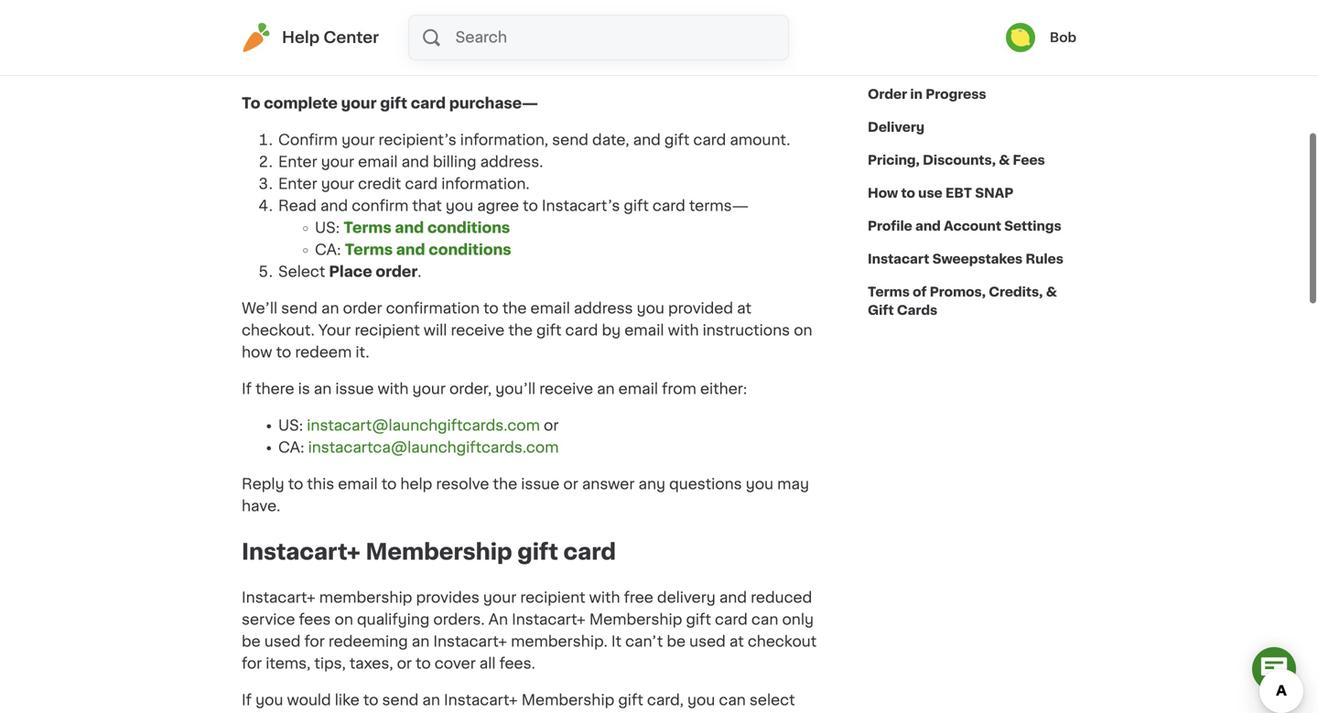 Task type: vqa. For each thing, say whether or not it's contained in the screenshot.
topmost again
no



Task type: describe. For each thing, give the bounding box(es) containing it.
be for purchased,
[[515, 38, 534, 52]]

1 enter from the top
[[278, 155, 317, 169]]

sent,
[[624, 38, 660, 52]]

us: instacart@launchgiftcards.com or ca: instacartca@launchgiftcards.com
[[278, 418, 559, 455]]

fees
[[1013, 154, 1045, 167]]

you right card,
[[688, 693, 715, 708]]

may
[[777, 477, 809, 492]]

information.
[[442, 177, 530, 191]]

delivery
[[868, 121, 925, 134]]

time
[[339, 38, 372, 52]]

1 horizontal spatial for
[[304, 634, 325, 649]]

gift
[[868, 304, 894, 317]]

card left terms—
[[653, 199, 686, 213]]

if for if there is an issue with your order, you'll receive an email from either:
[[242, 382, 252, 396]]

redeeming
[[329, 634, 408, 649]]

shopping with fsa and hsa
[[879, 22, 1058, 35]]

10
[[490, 1, 507, 16]]

instacart sweepstakes rules link
[[868, 243, 1064, 276]]

email inside confirm your recipient's information, send date, and gift card amount. enter your email and billing address. enter your credit card information. read and confirm that you agree to instacart's gift card terms— us: terms and conditions ca: terms and conditions select place order .
[[358, 155, 398, 169]]

instacart+ up membership.
[[512, 612, 586, 627]]

we'll send an order confirmation to the email address you provided at checkout. your recipient will receive the gift card by email with instructions on how to redeem it.
[[242, 301, 813, 360]]

your down to complete your gift card purchase—
[[342, 133, 375, 147]]

one
[[601, 1, 629, 16]]

an
[[489, 612, 508, 627]]

1 vertical spatial conditions
[[429, 243, 511, 257]]

an inside an instacart+ membership gift card can only be used for redeeming an instacart+ membership. it can't be used at checkout for items, tips, taxes, or to cover all fees.
[[412, 634, 430, 649]]

you inside at this time gift cards can only be purchased, sent, and redeemed within the same country that you live in.
[[408, 60, 436, 74]]

we'll
[[242, 301, 278, 316]]

or inside an instacart+ membership gift card can only be used for redeeming an instacart+ membership. it can't be used at checkout for items, tips, taxes, or to cover all fees.
[[397, 656, 412, 671]]

help center
[[282, 30, 379, 45]]

note:
[[242, 38, 288, 52]]

only for in.
[[480, 38, 511, 52]]

address
[[574, 301, 633, 316]]

with up instacart@launchgiftcards.com link
[[378, 382, 409, 396]]

2 used from the left
[[690, 634, 726, 649]]

promos,
[[930, 286, 986, 298]]

can up center
[[346, 1, 373, 16]]

you left would on the left
[[255, 693, 283, 708]]

shopping with fsa and hsa link
[[868, 12, 1069, 45]]

select
[[750, 693, 795, 708]]

orders.
[[433, 612, 485, 627]]

card down billing on the top left of the page
[[405, 177, 438, 191]]

1 horizontal spatial cards
[[539, 1, 580, 16]]

redeem
[[295, 345, 352, 360]]

0 vertical spatial conditions
[[428, 221, 510, 235]]

be for used
[[242, 634, 261, 649]]

recipient's
[[379, 133, 457, 147]]

progress
[[926, 88, 987, 101]]

to
[[242, 96, 260, 111]]

items,
[[266, 656, 311, 671]]

and inside at this time gift cards can only be purchased, sent, and redeemed within the same country that you live in.
[[664, 38, 692, 52]]

credit
[[358, 177, 401, 191]]

pricing,
[[868, 154, 920, 167]]

would
[[287, 693, 331, 708]]

reply
[[242, 477, 284, 492]]

confirm your recipient's information, send date, and gift card amount. enter your email and billing address. enter your credit card information. read and confirm that you agree to instacart's gift card terms— us: terms and conditions ca: terms and conditions select place order .
[[278, 133, 790, 279]]

gift right the 10 in the top left of the page
[[510, 1, 535, 16]]

agree
[[477, 199, 519, 213]]

instacart's
[[542, 199, 620, 213]]

country
[[314, 60, 371, 74]]

instacart+ membership gift card
[[242, 541, 616, 563]]

Search search field
[[454, 16, 788, 60]]

redeemed
[[695, 38, 771, 52]]

us: inside confirm your recipient's information, send date, and gift card amount. enter your email and billing address. enter your credit card information. read and confirm that you agree to instacart's gift card terms— us: terms and conditions ca: terms and conditions select place order .
[[315, 221, 340, 235]]

send inside if you would like to send an instacart+ membership gift card, you can select
[[382, 693, 419, 708]]

place
[[329, 265, 372, 279]]

to down checkout.
[[276, 345, 291, 360]]

card up recipient's
[[411, 96, 446, 111]]

rules
[[1026, 253, 1064, 266]]

order in progress link
[[868, 78, 987, 111]]

profile
[[868, 220, 913, 233]]

send inside confirm your recipient's information, send date, and gift card amount. enter your email and billing address. enter your credit card information. read and confirm that you agree to instacart's gift card terms— us: terms and conditions ca: terms and conditions select place order .
[[552, 133, 589, 147]]

select
[[278, 265, 325, 279]]

delivery
[[657, 590, 716, 605]]

your
[[319, 323, 351, 338]]

instacartca@launchgiftcards.com link
[[308, 440, 559, 455]]

your down confirm
[[321, 155, 354, 169]]

gift inside at this time gift cards can only be purchased, sent, and redeemed within the same country that you live in.
[[375, 38, 400, 52]]

0 horizontal spatial for
[[242, 656, 262, 671]]

issue inside reply to this email to help resolve the issue or answer any questions you may have.
[[521, 477, 560, 492]]

it
[[611, 634, 622, 649]]

can inside if you would like to send an instacart+ membership gift card, you can select
[[719, 693, 746, 708]]

membership inside an instacart+ membership gift card can only be used for redeeming an instacart+ membership. it can't be used at checkout for items, tips, taxes, or to cover all fees.
[[589, 612, 682, 627]]

instacart image
[[242, 23, 271, 52]]

2 enter from the top
[[278, 177, 317, 191]]

any
[[639, 477, 666, 492]]

your down country
[[341, 96, 377, 111]]

you can purchase up to 10 gift cards in one order.
[[315, 1, 675, 16]]

email left from
[[619, 382, 658, 396]]

card inside an instacart+ membership gift card can only be used for redeeming an instacart+ membership. it can't be used at checkout for items, tips, taxes, or to cover all fees.
[[715, 612, 748, 627]]

gift inside we'll send an order confirmation to the email address you provided at checkout. your recipient will receive the gift card by email with instructions on how to redeem it.
[[536, 323, 562, 338]]

terms—
[[689, 199, 749, 213]]

with inside we'll send an order confirmation to the email address you provided at checkout. your recipient will receive the gift card by email with instructions on how to redeem it.
[[668, 323, 699, 338]]

checkout.
[[242, 323, 315, 338]]

will
[[424, 323, 447, 338]]

terms inside terms of promos, credits, & gift cards
[[868, 286, 910, 298]]

instacart+ inside instacart+ membership provides your recipient with free delivery and reduced service fees on qualifying orders.
[[242, 590, 316, 605]]

you inside confirm your recipient's information, send date, and gift card amount. enter your email and billing address. enter your credit card information. read and confirm that you agree to instacart's gift card terms— us: terms and conditions ca: terms and conditions select place order .
[[446, 199, 473, 213]]

email left 'address'
[[531, 301, 570, 316]]

service
[[242, 612, 295, 627]]

receive inside we'll send an order confirmation to the email address you provided at checkout. your recipient will receive the gift card by email with instructions on how to redeem it.
[[451, 323, 505, 338]]

up
[[449, 1, 467, 16]]

confirmation
[[386, 301, 480, 316]]

.
[[418, 265, 422, 279]]

all
[[480, 656, 496, 671]]

profile and account settings link
[[868, 210, 1062, 243]]

email right the by
[[625, 323, 664, 338]]

cards
[[897, 304, 938, 317]]

profile and account settings
[[868, 220, 1062, 233]]

purchased,
[[538, 38, 620, 52]]

can inside an instacart+ membership gift card can only be used for redeeming an instacart+ membership. it can't be used at checkout for items, tips, taxes, or to cover all fees.
[[752, 612, 779, 627]]

2 horizontal spatial be
[[667, 634, 686, 649]]

the inside reply to this email to help resolve the issue or answer any questions you may have.
[[493, 477, 517, 492]]

and down confirm on the left
[[395, 221, 424, 235]]

instacart+ down orders.
[[433, 634, 507, 649]]

delivery link
[[868, 111, 925, 144]]

purchase
[[376, 1, 445, 16]]

order in progress
[[868, 88, 987, 101]]

terms and conditions link for us:
[[344, 221, 510, 235]]

if you would like to send an instacart+ membership gift card, you can select
[[242, 693, 795, 713]]

and right fsa on the right top
[[1003, 22, 1027, 35]]

at this time gift cards can only be purchased, sent, and redeemed within the same country that you live in.
[[242, 38, 819, 74]]

information,
[[460, 133, 549, 147]]

reply to this email to help resolve the issue or answer any questions you may have.
[[242, 477, 809, 514]]

an instacart+ membership gift card can only be used for redeeming an instacart+ membership. it can't be used at checkout for items, tips, taxes, or to cover all fees.
[[242, 612, 817, 671]]

help center link
[[242, 23, 379, 52]]

and down use
[[916, 220, 941, 233]]

by
[[602, 323, 621, 338]]

hsa
[[1030, 22, 1058, 35]]

order,
[[449, 382, 492, 396]]

how to use ebt snap
[[868, 187, 1014, 200]]

0 vertical spatial issue
[[335, 382, 374, 396]]

your left credit
[[321, 177, 354, 191]]

address.
[[480, 155, 543, 169]]

that inside at this time gift cards can only be purchased, sent, and redeemed within the same country that you live in.
[[375, 60, 404, 74]]

if for if you would like to send an instacart+ membership gift card, you can select
[[242, 693, 252, 708]]

1 vertical spatial receive
[[539, 382, 593, 396]]

at inside an instacart+ membership gift card can only be used for redeeming an instacart+ membership. it can't be used at checkout for items, tips, taxes, or to cover all fees.
[[730, 634, 744, 649]]



Task type: locate. For each thing, give the bounding box(es) containing it.
only up the in.
[[480, 38, 511, 52]]

1 if from the top
[[242, 382, 252, 396]]

in.
[[468, 60, 485, 74]]

fees
[[299, 612, 331, 627]]

if there is an issue with your order, you'll receive an email from either:
[[242, 382, 755, 396]]

with inside instacart+ membership provides your recipient with free delivery and reduced service fees on qualifying orders.
[[589, 590, 620, 605]]

sweepstakes
[[933, 253, 1023, 266]]

user avatar image
[[1006, 23, 1035, 52]]

email inside reply to this email to help resolve the issue or answer any questions you may have.
[[338, 477, 378, 492]]

2 vertical spatial or
[[397, 656, 412, 671]]

discounts,
[[923, 154, 996, 167]]

0 vertical spatial for
[[304, 634, 325, 649]]

0 horizontal spatial in
[[584, 1, 597, 16]]

if left there
[[242, 382, 252, 396]]

2 vertical spatial membership
[[522, 693, 615, 708]]

in
[[584, 1, 597, 16], [910, 88, 923, 101]]

0 vertical spatial cards
[[539, 1, 580, 16]]

1 vertical spatial send
[[281, 301, 318, 316]]

date,
[[592, 133, 629, 147]]

instacart+ membership provides your recipient with free delivery and reduced service fees on qualifying orders.
[[242, 590, 812, 627]]

instacart sweepstakes rules
[[868, 253, 1064, 266]]

on
[[794, 323, 813, 338], [335, 612, 353, 627]]

instacart+ down have.
[[242, 541, 361, 563]]

and right sent,
[[664, 38, 692, 52]]

with left free
[[589, 590, 620, 605]]

terms up gift
[[868, 286, 910, 298]]

1 vertical spatial terms
[[345, 243, 393, 257]]

send inside we'll send an order confirmation to the email address you provided at checkout. your recipient will receive the gift card by email with instructions on how to redeem it.
[[281, 301, 318, 316]]

checkout
[[748, 634, 817, 649]]

1 vertical spatial if
[[242, 693, 252, 708]]

1 horizontal spatial in
[[910, 88, 923, 101]]

1 vertical spatial order
[[343, 301, 382, 316]]

0 vertical spatial enter
[[278, 155, 317, 169]]

enter down confirm
[[278, 155, 317, 169]]

1 vertical spatial us:
[[278, 418, 303, 433]]

and right date,
[[633, 133, 661, 147]]

or inside us: instacart@launchgiftcards.com or ca: instacartca@launchgiftcards.com
[[544, 418, 559, 433]]

0 vertical spatial &
[[999, 154, 1010, 167]]

ca: inside us: instacart@launchgiftcards.com or ca: instacartca@launchgiftcards.com
[[278, 440, 304, 455]]

that up to complete your gift card purchase—
[[375, 60, 404, 74]]

0 vertical spatial at
[[737, 301, 752, 316]]

gift left card,
[[618, 693, 643, 708]]

issue down it.
[[335, 382, 374, 396]]

if left would on the left
[[242, 693, 252, 708]]

credits,
[[989, 286, 1043, 298]]

0 vertical spatial receive
[[451, 323, 505, 338]]

recipient up membership.
[[520, 590, 586, 605]]

send down taxes, at the bottom left
[[382, 693, 419, 708]]

card left amount.
[[693, 133, 726, 147]]

or inside reply to this email to help resolve the issue or answer any questions you may have.
[[563, 477, 578, 492]]

order inside we'll send an order confirmation to the email address you provided at checkout. your recipient will receive the gift card by email with instructions on how to redeem it.
[[343, 301, 382, 316]]

help
[[282, 30, 320, 45]]

to
[[471, 1, 486, 16], [901, 187, 915, 200], [523, 199, 538, 213], [484, 301, 499, 316], [276, 345, 291, 360], [288, 477, 303, 492], [381, 477, 397, 492], [416, 656, 431, 671], [363, 693, 379, 708]]

only inside an instacart+ membership gift card can only be used for redeeming an instacart+ membership. it can't be used at checkout for items, tips, taxes, or to cover all fees.
[[782, 612, 814, 627]]

2 if from the top
[[242, 693, 252, 708]]

0 horizontal spatial cards
[[404, 38, 445, 52]]

1 vertical spatial only
[[782, 612, 814, 627]]

instacart@launchgiftcards.com
[[307, 418, 540, 433]]

fees.
[[500, 656, 535, 671]]

ca: up reply
[[278, 440, 304, 455]]

1 vertical spatial at
[[730, 634, 744, 649]]

how to use ebt snap link
[[868, 177, 1014, 210]]

send up checkout.
[[281, 301, 318, 316]]

order right place
[[376, 265, 418, 279]]

to inside if you would like to send an instacart+ membership gift card, you can select
[[363, 693, 379, 708]]

to left the 10 in the top left of the page
[[471, 1, 486, 16]]

instacart+ up service
[[242, 590, 316, 605]]

this
[[308, 38, 335, 52], [307, 477, 334, 492]]

0 vertical spatial on
[[794, 323, 813, 338]]

your up instacart@launchgiftcards.com
[[412, 382, 446, 396]]

gift
[[510, 1, 535, 16], [375, 38, 400, 52], [380, 96, 407, 111], [665, 133, 690, 147], [624, 199, 649, 213], [536, 323, 562, 338], [517, 541, 558, 563], [686, 612, 711, 627], [618, 693, 643, 708]]

to right confirmation
[[484, 301, 499, 316]]

send
[[552, 133, 589, 147], [281, 301, 318, 316], [382, 693, 419, 708]]

1 horizontal spatial on
[[794, 323, 813, 338]]

0 horizontal spatial &
[[999, 154, 1010, 167]]

you inside reply to this email to help resolve the issue or answer any questions you may have.
[[746, 477, 774, 492]]

at inside we'll send an order confirmation to the email address you provided at checkout. your recipient will receive the gift card by email with instructions on how to redeem it.
[[737, 301, 752, 316]]

& left fees
[[999, 154, 1010, 167]]

2 horizontal spatial or
[[563, 477, 578, 492]]

conditions
[[428, 221, 510, 235], [429, 243, 511, 257]]

can
[[346, 1, 373, 16], [449, 38, 476, 52], [752, 612, 779, 627], [719, 693, 746, 708]]

1 vertical spatial membership
[[589, 612, 682, 627]]

for left items,
[[242, 656, 262, 671]]

cover
[[435, 656, 476, 671]]

order up your
[[343, 301, 382, 316]]

you right 'address'
[[637, 301, 665, 316]]

1 horizontal spatial or
[[544, 418, 559, 433]]

ebt
[[946, 187, 972, 200]]

instacart
[[868, 253, 930, 266]]

can left select
[[719, 693, 746, 708]]

1 this from the top
[[308, 38, 335, 52]]

1 horizontal spatial be
[[515, 38, 534, 52]]

this inside reply to this email to help resolve the issue or answer any questions you may have.
[[307, 477, 334, 492]]

if
[[242, 382, 252, 396], [242, 693, 252, 708]]

provides
[[416, 590, 480, 605]]

to right 'agree'
[[523, 199, 538, 213]]

the inside at this time gift cards can only be purchased, sent, and redeemed within the same country that you live in.
[[242, 60, 266, 74]]

0 vertical spatial us:
[[315, 221, 340, 235]]

0 vertical spatial this
[[308, 38, 335, 52]]

2 vertical spatial send
[[382, 693, 419, 708]]

or right taxes, at the bottom left
[[397, 656, 412, 671]]

in left one
[[584, 1, 597, 16]]

1 vertical spatial cards
[[404, 38, 445, 52]]

us: down is
[[278, 418, 303, 433]]

at up instructions
[[737, 301, 752, 316]]

receive right will
[[451, 323, 505, 338]]

1 vertical spatial ca:
[[278, 440, 304, 455]]

settings
[[1005, 220, 1062, 233]]

billing
[[433, 155, 477, 169]]

email up credit
[[358, 155, 398, 169]]

0 vertical spatial if
[[242, 382, 252, 396]]

used up items,
[[264, 634, 301, 649]]

1 vertical spatial on
[[335, 612, 353, 627]]

membership down free
[[589, 612, 682, 627]]

0 vertical spatial that
[[375, 60, 404, 74]]

taxes,
[[350, 656, 393, 671]]

0 vertical spatial membership
[[366, 541, 512, 563]]

bob link
[[1006, 23, 1077, 52]]

gift right instacart's
[[624, 199, 649, 213]]

to left use
[[901, 187, 915, 200]]

can't
[[625, 634, 663, 649]]

1 used from the left
[[264, 634, 301, 649]]

1 horizontal spatial &
[[1046, 286, 1057, 298]]

0 horizontal spatial that
[[375, 60, 404, 74]]

with
[[944, 22, 971, 35], [668, 323, 699, 338], [378, 382, 409, 396], [589, 590, 620, 605]]

1 horizontal spatial us:
[[315, 221, 340, 235]]

& inside terms of promos, credits, & gift cards
[[1046, 286, 1057, 298]]

0 vertical spatial terms
[[344, 221, 392, 235]]

only up "checkout"
[[782, 612, 814, 627]]

in right order
[[910, 88, 923, 101]]

you left may
[[746, 477, 774, 492]]

to right reply
[[288, 477, 303, 492]]

0 vertical spatial only
[[480, 38, 511, 52]]

gift left the by
[[536, 323, 562, 338]]

there
[[255, 382, 294, 396]]

can inside at this time gift cards can only be purchased, sent, and redeemed within the same country that you live in.
[[449, 38, 476, 52]]

with left fsa on the right top
[[944, 22, 971, 35]]

bob
[[1050, 31, 1077, 44]]

0 horizontal spatial recipient
[[355, 323, 420, 338]]

or left answer
[[563, 477, 578, 492]]

within
[[775, 38, 819, 52]]

an down qualifying
[[412, 634, 430, 649]]

used down delivery at the bottom of page
[[690, 634, 726, 649]]

instacart+ inside if you would like to send an instacart+ membership gift card, you can select
[[444, 693, 518, 708]]

& down "rules"
[[1046, 286, 1057, 298]]

recipient inside we'll send an order confirmation to the email address you provided at checkout. your recipient will receive the gift card by email with instructions on how to redeem it.
[[355, 323, 420, 338]]

an inside if you would like to send an instacart+ membership gift card, you can select
[[422, 693, 440, 708]]

on inside instacart+ membership provides your recipient with free delivery and reduced service fees on qualifying orders.
[[335, 612, 353, 627]]

receive right you'll
[[539, 382, 593, 396]]

1 horizontal spatial send
[[382, 693, 419, 708]]

1 vertical spatial &
[[1046, 286, 1057, 298]]

this inside at this time gift cards can only be purchased, sent, and redeemed within the same country that you live in.
[[308, 38, 335, 52]]

shopping
[[879, 22, 941, 35]]

you inside we'll send an order confirmation to the email address you provided at checkout. your recipient will receive the gift card by email with instructions on how to redeem it.
[[637, 301, 665, 316]]

instacart+
[[242, 541, 361, 563], [242, 590, 316, 605], [512, 612, 586, 627], [433, 634, 507, 649], [444, 693, 518, 708]]

you down information.
[[446, 199, 473, 213]]

order inside confirm your recipient's information, send date, and gift card amount. enter your email and billing address. enter your credit card information. read and confirm that you agree to instacart's gift card terms— us: terms and conditions ca: terms and conditions select place order .
[[376, 265, 418, 279]]

1 vertical spatial for
[[242, 656, 262, 671]]

recipient up it.
[[355, 323, 420, 338]]

1 horizontal spatial ca:
[[315, 243, 341, 257]]

purchase—
[[449, 96, 538, 111]]

gift up instacart+ membership provides your recipient with free delivery and reduced service fees on qualifying orders.
[[517, 541, 558, 563]]

gift inside if you would like to send an instacart+ membership gift card, you can select
[[618, 693, 643, 708]]

terms
[[344, 221, 392, 235], [345, 243, 393, 257], [868, 286, 910, 298]]

on inside we'll send an order confirmation to the email address you provided at checkout. your recipient will receive the gift card by email with instructions on how to redeem it.
[[794, 323, 813, 338]]

1 vertical spatial enter
[[278, 177, 317, 191]]

used
[[264, 634, 301, 649], [690, 634, 726, 649]]

1 horizontal spatial used
[[690, 634, 726, 649]]

confirm
[[352, 199, 409, 213]]

help
[[400, 477, 432, 492]]

if inside if you would like to send an instacart+ membership gift card, you can select
[[242, 693, 252, 708]]

on right instructions
[[794, 323, 813, 338]]

your
[[341, 96, 377, 111], [342, 133, 375, 147], [321, 155, 354, 169], [321, 177, 354, 191], [412, 382, 446, 396], [483, 590, 517, 605]]

an down the by
[[597, 382, 615, 396]]

terms and conditions link for ca:
[[345, 243, 511, 257]]

1 vertical spatial or
[[563, 477, 578, 492]]

only inside at this time gift cards can only be purchased, sent, and redeemed within the same country that you live in.
[[480, 38, 511, 52]]

recipient
[[355, 323, 420, 338], [520, 590, 586, 605]]

only for checkout
[[782, 612, 814, 627]]

membership inside if you would like to send an instacart+ membership gift card, you can select
[[522, 693, 615, 708]]

card inside we'll send an order confirmation to the email address you provided at checkout. your recipient will receive the gift card by email with instructions on how to redeem it.
[[565, 323, 598, 338]]

you left the "live"
[[408, 60, 436, 74]]

us: inside us: instacart@launchgiftcards.com or ca: instacartca@launchgiftcards.com
[[278, 418, 303, 433]]

pricing, discounts, & fees
[[868, 154, 1045, 167]]

an down cover
[[422, 693, 440, 708]]

instacartca@launchgiftcards.com
[[308, 440, 559, 455]]

card,
[[647, 693, 684, 708]]

have.
[[242, 499, 280, 514]]

0 horizontal spatial ca:
[[278, 440, 304, 455]]

2 vertical spatial terms
[[868, 286, 910, 298]]

this right at
[[308, 38, 335, 52]]

that inside confirm your recipient's information, send date, and gift card amount. enter your email and billing address. enter your credit card information. read and confirm that you agree to instacart's gift card terms— us: terms and conditions ca: terms and conditions select place order .
[[412, 199, 442, 213]]

1 vertical spatial in
[[910, 88, 923, 101]]

0 horizontal spatial us:
[[278, 418, 303, 433]]

send left date,
[[552, 133, 589, 147]]

0 horizontal spatial issue
[[335, 382, 374, 396]]

1 vertical spatial issue
[[521, 477, 560, 492]]

membership up provides
[[366, 541, 512, 563]]

provided
[[668, 301, 733, 316]]

in inside order in progress link
[[910, 88, 923, 101]]

0 vertical spatial in
[[584, 1, 597, 16]]

to left help
[[381, 477, 397, 492]]

membership
[[319, 590, 412, 605]]

gift inside an instacart+ membership gift card can only be used for redeeming an instacart+ membership. it can't be used at checkout for items, tips, taxes, or to cover all fees.
[[686, 612, 711, 627]]

or
[[544, 418, 559, 433], [563, 477, 578, 492], [397, 656, 412, 671]]

amount.
[[730, 133, 790, 147]]

us: down read
[[315, 221, 340, 235]]

1 horizontal spatial receive
[[539, 382, 593, 396]]

2 horizontal spatial send
[[552, 133, 589, 147]]

qualifying
[[357, 612, 430, 627]]

terms of promos, credits, & gift cards link
[[868, 276, 1077, 327]]

and inside instacart+ membership provides your recipient with free delivery and reduced service fees on qualifying orders.
[[719, 590, 747, 605]]

your inside instacart+ membership provides your recipient with free delivery and reduced service fees on qualifying orders.
[[483, 590, 517, 605]]

reduced
[[751, 590, 812, 605]]

is
[[298, 382, 310, 396]]

0 horizontal spatial used
[[264, 634, 301, 649]]

membership down membership.
[[522, 693, 615, 708]]

2 this from the top
[[307, 477, 334, 492]]

1 vertical spatial terms and conditions link
[[345, 243, 511, 257]]

0 vertical spatial order
[[376, 265, 418, 279]]

an right is
[[314, 382, 332, 396]]

ca: inside confirm your recipient's information, send date, and gift card amount. enter your email and billing address. enter your credit card information. read and confirm that you agree to instacart's gift card terms— us: terms and conditions ca: terms and conditions select place order .
[[315, 243, 341, 257]]

0 vertical spatial send
[[552, 133, 589, 147]]

0 horizontal spatial or
[[397, 656, 412, 671]]

0 horizontal spatial receive
[[451, 323, 505, 338]]

card down delivery at the bottom of page
[[715, 612, 748, 627]]

fsa
[[974, 22, 1000, 35]]

answer
[[582, 477, 635, 492]]

instacart+ down all
[[444, 693, 518, 708]]

1 vertical spatial that
[[412, 199, 442, 213]]

your up an
[[483, 590, 517, 605]]

card down answer
[[564, 541, 616, 563]]

gift right date,
[[665, 133, 690, 147]]

0 vertical spatial or
[[544, 418, 559, 433]]

be inside at this time gift cards can only be purchased, sent, and redeemed within the same country that you live in.
[[515, 38, 534, 52]]

email
[[358, 155, 398, 169], [531, 301, 570, 316], [625, 323, 664, 338], [619, 382, 658, 396], [338, 477, 378, 492]]

0 vertical spatial terms and conditions link
[[344, 221, 510, 235]]

card left the by
[[565, 323, 598, 338]]

terms of promos, credits, & gift cards
[[868, 286, 1057, 317]]

read
[[278, 199, 317, 213]]

gift up recipient's
[[380, 96, 407, 111]]

and down recipient's
[[402, 155, 429, 169]]

0 horizontal spatial be
[[242, 634, 261, 649]]

1 vertical spatial this
[[307, 477, 334, 492]]

cards up 'purchased,'
[[539, 1, 580, 16]]

the
[[242, 60, 266, 74], [502, 301, 527, 316], [508, 323, 533, 338], [493, 477, 517, 492]]

1 horizontal spatial only
[[782, 612, 814, 627]]

to inside confirm your recipient's information, send date, and gift card amount. enter your email and billing address. enter your credit card information. read and confirm that you agree to instacart's gift card terms— us: terms and conditions ca: terms and conditions select place order .
[[523, 199, 538, 213]]

live
[[440, 60, 464, 74]]

1 horizontal spatial recipient
[[520, 590, 586, 605]]

an inside we'll send an order confirmation to the email address you provided at checkout. your recipient will receive the gift card by email with instructions on how to redeem it.
[[321, 301, 339, 316]]

be down service
[[242, 634, 261, 649]]

and up .
[[396, 243, 425, 257]]

0 vertical spatial recipient
[[355, 323, 420, 338]]

issue left answer
[[521, 477, 560, 492]]

to inside an instacart+ membership gift card can only be used for redeeming an instacart+ membership. it can't be used at checkout for items, tips, taxes, or to cover all fees.
[[416, 656, 431, 671]]

1 horizontal spatial that
[[412, 199, 442, 213]]

cards up the "live"
[[404, 38, 445, 52]]

that right confirm on the left
[[412, 199, 442, 213]]

can down reduced
[[752, 612, 779, 627]]

how
[[242, 345, 272, 360]]

pricing, discounts, & fees link
[[868, 144, 1045, 177]]

you
[[315, 1, 342, 16]]

confirm
[[278, 133, 338, 147]]

0 horizontal spatial send
[[281, 301, 318, 316]]

or down if there is an issue with your order, you'll receive an email from either:
[[544, 418, 559, 433]]

be right can't at the bottom of page
[[667, 634, 686, 649]]

to complete your gift card purchase—
[[242, 96, 538, 111]]

membership.
[[511, 634, 608, 649]]

terms up place
[[345, 243, 393, 257]]

for down fees
[[304, 634, 325, 649]]

and right read
[[320, 199, 348, 213]]

1 horizontal spatial issue
[[521, 477, 560, 492]]

cards inside at this time gift cards can only be purchased, sent, and redeemed within the same country that you live in.
[[404, 38, 445, 52]]

cards
[[539, 1, 580, 16], [404, 38, 445, 52]]

recipient inside instacart+ membership provides your recipient with free delivery and reduced service fees on qualifying orders.
[[520, 590, 586, 605]]

0 horizontal spatial only
[[480, 38, 511, 52]]

0 vertical spatial ca:
[[315, 243, 341, 257]]

1 vertical spatial recipient
[[520, 590, 586, 605]]

gift right time
[[375, 38, 400, 52]]

with down provided
[[668, 323, 699, 338]]

us:
[[315, 221, 340, 235], [278, 418, 303, 433]]

0 horizontal spatial on
[[335, 612, 353, 627]]

you'll
[[495, 382, 536, 396]]



